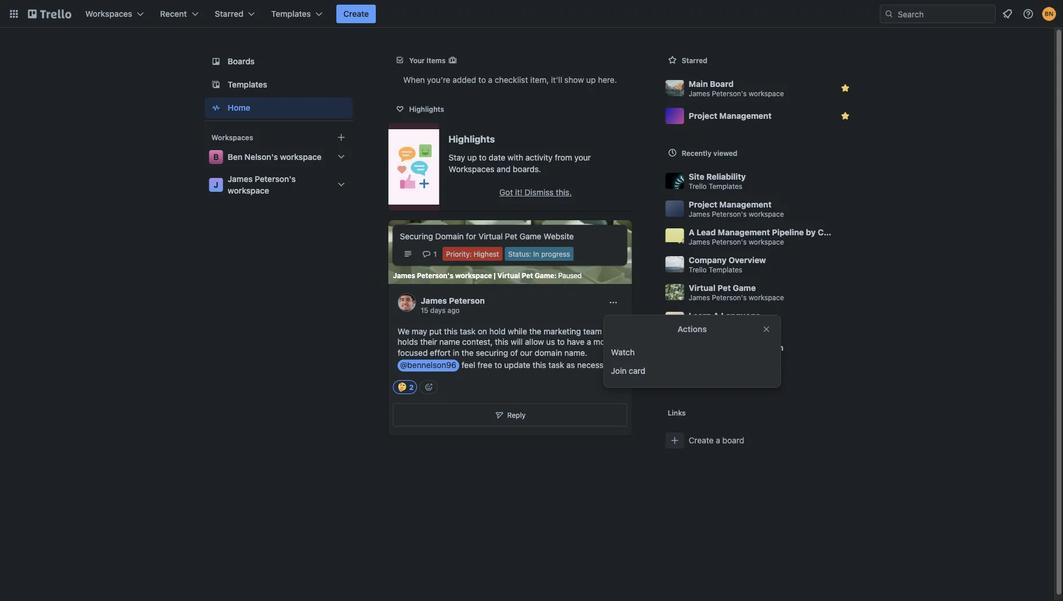 Task type: vqa. For each thing, say whether or not it's contained in the screenshot.


Task type: locate. For each thing, give the bounding box(es) containing it.
add reaction image
[[420, 381, 438, 395]]

3 trello from the top
[[689, 322, 707, 330]]

a down team in the right bottom of the page
[[587, 338, 591, 347]]

1 vertical spatial the
[[462, 348, 474, 358]]

search image
[[885, 9, 894, 19]]

project inside project management james peterson's workspace
[[689, 200, 718, 209]]

management down reliability
[[720, 200, 772, 209]]

management down project management james peterson's workspace in the top of the page
[[718, 227, 770, 237]]

up
[[586, 75, 596, 85], [467, 153, 477, 162]]

0 horizontal spatial task
[[460, 327, 476, 336]]

priority: highest
[[446, 250, 499, 258]]

2 vertical spatial a
[[716, 436, 720, 446]]

trello inside site reliability trello templates
[[689, 182, 707, 191]]

workspaces inside stay up to date with activity from your workspaces and boards.
[[449, 164, 495, 174]]

0 horizontal spatial create
[[343, 9, 369, 19]]

to inside stay up to date with activity from your workspaces and boards.
[[479, 153, 487, 162]]

the up the allow on the bottom of page
[[530, 327, 542, 336]]

put
[[430, 327, 442, 336]]

peterson's inside james peterson's workspace
[[255, 174, 296, 184]]

join card link
[[604, 362, 781, 381]]

1 vertical spatial management
[[720, 200, 772, 209]]

peterson's up lead
[[712, 210, 747, 218]]

2 vertical spatial trello
[[689, 322, 707, 330]]

to right added
[[479, 75, 486, 85]]

0 vertical spatial project
[[689, 111, 718, 121]]

this down "hold"
[[495, 338, 509, 347]]

create for create
[[343, 9, 369, 19]]

date
[[489, 153, 506, 162]]

board
[[710, 79, 734, 88]]

peterson's up language in the right bottom of the page
[[712, 294, 747, 302]]

project for project management
[[689, 111, 718, 121]]

a
[[488, 75, 493, 85], [587, 338, 591, 347], [716, 436, 720, 446]]

james up days
[[421, 296, 447, 305]]

peterson's down 1
[[417, 272, 454, 280]]

effort
[[430, 348, 451, 358]]

got
[[500, 188, 513, 197]]

and
[[497, 164, 511, 174]]

virtual up highest
[[479, 232, 503, 241]]

status:
[[508, 250, 532, 258]]

up left here.
[[586, 75, 596, 85]]

trello down learn on the bottom right of the page
[[689, 322, 707, 330]]

0 horizontal spatial starred
[[215, 9, 244, 19]]

added
[[453, 75, 476, 85]]

virtual right "|" in the left of the page
[[498, 272, 520, 280]]

hold
[[490, 327, 506, 336]]

0 horizontal spatial up
[[467, 153, 477, 162]]

james up lead
[[689, 210, 710, 218]]

trello for company
[[689, 266, 707, 274]]

0 horizontal spatial a
[[689, 227, 695, 237]]

got it! dismiss this. button
[[449, 183, 623, 202]]

1 vertical spatial highlights
[[449, 134, 495, 145]]

2 trello from the top
[[689, 266, 707, 274]]

james down main
[[689, 90, 710, 98]]

management for project management james peterson's workspace
[[720, 200, 772, 209]]

contest,
[[462, 338, 493, 347]]

workspace down pipeline
[[749, 238, 784, 246]]

0 vertical spatial starred
[[215, 9, 244, 19]]

pet down status:
[[522, 272, 533, 280]]

main board james peterson's workspace
[[689, 79, 784, 98]]

board image
[[209, 55, 223, 68]]

2 horizontal spatial a
[[716, 436, 720, 446]]

pet up status:
[[505, 232, 518, 241]]

pet
[[505, 232, 518, 241], [522, 272, 533, 280], [718, 283, 731, 293]]

1 horizontal spatial up
[[586, 75, 596, 85]]

2 vertical spatial workspaces
[[449, 164, 495, 174]]

1 horizontal spatial the
[[530, 327, 542, 336]]

language
[[721, 311, 761, 321]]

2 vertical spatial this
[[533, 361, 546, 370]]

1 trello from the top
[[689, 182, 707, 191]]

learn a language trello templates
[[689, 311, 761, 330]]

this.
[[556, 188, 572, 197]]

management inside project management link
[[720, 111, 772, 121]]

2 horizontal spatial pet
[[718, 283, 731, 293]]

this down the domain
[[533, 361, 546, 370]]

virtual up learn on the bottom right of the page
[[689, 283, 716, 293]]

create inside primary element
[[343, 9, 369, 19]]

trello down "company"
[[689, 266, 707, 274]]

this up name
[[444, 327, 458, 336]]

1 vertical spatial project
[[689, 200, 718, 209]]

2 vertical spatial game
[[733, 283, 756, 293]]

home
[[228, 103, 250, 113]]

0 notifications image
[[1001, 7, 1015, 21]]

james down ben
[[228, 174, 253, 184]]

a left checklist
[[488, 75, 493, 85]]

1 vertical spatial up
[[467, 153, 477, 162]]

feel
[[462, 361, 475, 370]]

your items
[[409, 56, 446, 64]]

james inside james peterson's workspace
[[228, 174, 253, 184]]

trello inside 'learn a language trello templates'
[[689, 322, 707, 330]]

checklist
[[495, 75, 528, 85]]

name.
[[565, 348, 588, 358]]

project down main
[[689, 111, 718, 121]]

trello
[[689, 182, 707, 191], [689, 266, 707, 274], [689, 322, 707, 330]]

0 vertical spatial management
[[720, 111, 772, 121]]

0 vertical spatial a
[[689, 227, 695, 237]]

crmble
[[818, 227, 847, 237]]

here.
[[598, 75, 617, 85]]

0 vertical spatial create
[[343, 9, 369, 19]]

stay up to date with activity from your workspaces and boards.
[[449, 153, 591, 174]]

virtual inside virtual pet game james peterson's workspace
[[689, 283, 716, 293]]

to left the date
[[479, 153, 487, 162]]

1 vertical spatial pet
[[522, 272, 533, 280]]

james up learn on the bottom right of the page
[[689, 294, 710, 302]]

1 horizontal spatial a
[[714, 311, 719, 321]]

templates down reliability
[[709, 182, 743, 191]]

we may put this task on hold while the marketing team holds their name contest, this will allow us to have a more focused effort in the securing of our domain name. @bennelson96 feel free to update this task as necessary.
[[398, 327, 617, 370]]

1 horizontal spatial create
[[689, 436, 714, 446]]

management
[[720, 111, 772, 121], [720, 200, 772, 209], [718, 227, 770, 237]]

templates down language in the right bottom of the page
[[709, 322, 743, 330]]

create for create a board
[[689, 436, 714, 446]]

project inside project management link
[[689, 111, 718, 121]]

in
[[453, 348, 460, 358]]

reply button
[[393, 404, 627, 427]]

1 horizontal spatial pet
[[522, 272, 533, 280]]

1 horizontal spatial workspaces
[[211, 133, 253, 142]]

pet inside virtual pet game james peterson's workspace
[[718, 283, 731, 293]]

project management
[[689, 111, 772, 121]]

watch link
[[604, 344, 781, 362]]

templates down "company"
[[709, 266, 743, 274]]

1 vertical spatial task
[[549, 361, 564, 370]]

james inside main board james peterson's workspace
[[689, 90, 710, 98]]

2 vertical spatial management
[[718, 227, 770, 237]]

stay
[[449, 153, 465, 162]]

workspaces
[[85, 9, 132, 19], [211, 133, 253, 142], [449, 164, 495, 174]]

workspace up language in the right bottom of the page
[[749, 294, 784, 302]]

0 horizontal spatial pet
[[505, 232, 518, 241]]

1 vertical spatial game
[[535, 272, 555, 280]]

a right learn on the bottom right of the page
[[714, 311, 719, 321]]

day
[[750, 343, 764, 353]]

a left lead
[[689, 227, 695, 237]]

task left as
[[549, 361, 564, 370]]

2 vertical spatial pet
[[718, 283, 731, 293]]

ago
[[448, 306, 460, 314]]

management down main board james peterson's workspace at the top
[[720, 111, 772, 121]]

1 horizontal spatial starred
[[682, 56, 708, 64]]

1 vertical spatial this
[[495, 338, 509, 347]]

1 vertical spatial a
[[587, 338, 591, 347]]

back to home image
[[28, 5, 71, 23]]

workspace inside james peterson's workspace
[[228, 186, 269, 196]]

the
[[530, 327, 542, 336], [462, 348, 474, 358]]

0 vertical spatial trello
[[689, 182, 707, 191]]

1 vertical spatial create
[[689, 436, 714, 446]]

1 vertical spatial a
[[714, 311, 719, 321]]

pet down company overview trello templates
[[718, 283, 731, 293]]

1 horizontal spatial a
[[587, 338, 591, 347]]

templates inside 'learn a language trello templates'
[[709, 322, 743, 330]]

0 vertical spatial task
[[460, 327, 476, 336]]

templates up boards link at the top of page
[[271, 9, 311, 19]]

the right in
[[462, 348, 474, 358]]

0 horizontal spatial workspaces
[[85, 9, 132, 19]]

1 vertical spatial workspaces
[[211, 133, 253, 142]]

0 vertical spatial this
[[444, 327, 458, 336]]

by
[[806, 227, 816, 237]]

starred up boards
[[215, 9, 244, 19]]

trello down site
[[689, 182, 707, 191]]

when you're added to a checklist item, it'll show up here.
[[403, 75, 617, 85]]

a left board
[[716, 436, 720, 446]]

up right the stay
[[467, 153, 477, 162]]

join
[[611, 366, 627, 376]]

securing
[[400, 232, 433, 241]]

peterson's down ben nelson's workspace at the top left
[[255, 174, 296, 184]]

game
[[520, 232, 542, 241], [535, 272, 555, 280], [733, 283, 756, 293]]

game inside virtual pet game james peterson's workspace
[[733, 283, 756, 293]]

of
[[511, 348, 518, 358]]

highlights down you're in the top of the page
[[409, 105, 444, 113]]

project management james peterson's workspace
[[689, 200, 784, 218]]

game up the in
[[520, 232, 542, 241]]

templates
[[271, 9, 311, 19], [228, 80, 267, 89], [709, 182, 743, 191], [709, 266, 743, 274], [709, 322, 743, 330]]

overview
[[729, 255, 766, 265]]

2 project from the top
[[689, 200, 718, 209]]

highlights up the stay
[[449, 134, 495, 145]]

templates inside "popup button"
[[271, 9, 311, 19]]

starred up main
[[682, 56, 708, 64]]

while
[[508, 327, 527, 336]]

trello inside company overview trello templates
[[689, 266, 707, 274]]

peterson's down board
[[712, 90, 747, 98]]

us
[[546, 338, 555, 347]]

1 vertical spatial trello
[[689, 266, 707, 274]]

a inside button
[[716, 436, 720, 446]]

starred
[[215, 9, 244, 19], [682, 56, 708, 64]]

0 vertical spatial a
[[488, 75, 493, 85]]

templates down boards
[[228, 80, 267, 89]]

join card
[[611, 366, 646, 376]]

progress
[[541, 250, 570, 258]]

lead
[[697, 227, 716, 237]]

workspace up project management link
[[749, 90, 784, 98]]

may
[[412, 327, 427, 336]]

to
[[479, 75, 486, 85], [479, 153, 487, 162], [557, 338, 565, 347], [495, 361, 502, 370]]

workspace inside project management james peterson's workspace
[[749, 210, 784, 218]]

Search field
[[894, 5, 996, 23]]

game down overview at the right top
[[733, 283, 756, 293]]

peterson's up company overview trello templates
[[712, 238, 747, 246]]

project
[[689, 111, 718, 121], [689, 200, 718, 209]]

workspace right "j"
[[228, 186, 269, 196]]

2 horizontal spatial workspaces
[[449, 164, 495, 174]]

1 project from the top
[[689, 111, 718, 121]]

project down site reliability trello templates
[[689, 200, 718, 209]]

1 vertical spatial starred
[[682, 56, 708, 64]]

james down lead
[[689, 238, 710, 246]]

0 horizontal spatial highlights
[[409, 105, 444, 113]]

site reliability trello templates
[[689, 172, 746, 191]]

game down status: in progress
[[535, 272, 555, 280]]

0 vertical spatial workspaces
[[85, 9, 132, 19]]

management inside project management james peterson's workspace
[[720, 200, 772, 209]]

watch
[[611, 348, 635, 357]]

workspace inside virtual pet game james peterson's workspace
[[749, 294, 784, 302]]

workspace up a lead management pipeline by crmble james peterson's workspace
[[749, 210, 784, 218]]

will
[[511, 338, 523, 347]]

2 vertical spatial virtual
[[689, 283, 716, 293]]

click to unstar project management. it will be removed from your starred list. image
[[840, 110, 851, 122]]

1 horizontal spatial highlights
[[449, 134, 495, 145]]

boards link
[[205, 51, 353, 72]]

main
[[689, 79, 708, 88]]

0 vertical spatial up
[[586, 75, 596, 85]]

task up contest,
[[460, 327, 476, 336]]

a
[[689, 227, 695, 237], [714, 311, 719, 321]]

starred inside popup button
[[215, 9, 244, 19]]

dismiss
[[525, 188, 554, 197]]



Task type: describe. For each thing, give the bounding box(es) containing it.
nelson's
[[245, 152, 278, 162]]

create a board button
[[661, 427, 860, 455]]

actions
[[678, 325, 707, 334]]

starred button
[[208, 5, 262, 23]]

it'll
[[551, 75, 562, 85]]

securing domain for virtual pet game website
[[400, 232, 574, 241]]

open information menu image
[[1023, 8, 1034, 20]]

item,
[[530, 75, 549, 85]]

management inside a lead management pipeline by crmble james peterson's workspace
[[718, 227, 770, 237]]

free
[[478, 361, 493, 370]]

a inside a lead management pipeline by crmble james peterson's workspace
[[689, 227, 695, 237]]

workspace left "|" in the left of the page
[[455, 272, 492, 280]]

learn
[[689, 311, 712, 321]]

0 vertical spatial highlights
[[409, 105, 444, 113]]

for
[[466, 232, 477, 241]]

paused
[[558, 272, 582, 280]]

links
[[668, 409, 686, 417]]

create button
[[337, 5, 376, 23]]

home link
[[205, 97, 353, 118]]

we
[[398, 327, 410, 336]]

1 vertical spatial virtual
[[498, 272, 520, 280]]

you're
[[427, 75, 451, 85]]

templates link
[[205, 74, 353, 95]]

0 horizontal spatial the
[[462, 348, 474, 358]]

your
[[575, 153, 591, 162]]

atlassian's 90-day plan link
[[661, 334, 860, 362]]

atlassian's 90-day plan
[[689, 343, 784, 353]]

a inside 'learn a language trello templates'
[[714, 311, 719, 321]]

your
[[409, 56, 425, 64]]

on
[[478, 327, 487, 336]]

2 horizontal spatial this
[[533, 361, 546, 370]]

from
[[555, 153, 572, 162]]

create a board
[[689, 436, 744, 446]]

james inside a lead management pipeline by crmble james peterson's workspace
[[689, 238, 710, 246]]

1
[[434, 250, 437, 258]]

priority:
[[446, 250, 472, 258]]

up inside stay up to date with activity from your workspaces and boards.
[[467, 153, 477, 162]]

reply
[[508, 411, 526, 420]]

0 vertical spatial game
[[520, 232, 542, 241]]

got it! dismiss this.
[[500, 188, 572, 197]]

board
[[723, 436, 744, 446]]

pipeline
[[772, 227, 804, 237]]

website
[[544, 232, 574, 241]]

click to unstar main board. it will be removed from your starred list. image
[[840, 82, 851, 94]]

1 horizontal spatial this
[[495, 338, 509, 347]]

b
[[213, 152, 219, 162]]

a inside we may put this task on hold while the marketing team holds their name contest, this will allow us to have a more focused effort in the securing of our domain name. @bennelson96 feel free to update this task as necessary.
[[587, 338, 591, 347]]

trello for site
[[689, 182, 707, 191]]

primary element
[[0, 0, 1064, 28]]

create a workspace image
[[334, 131, 348, 144]]

company
[[689, 255, 727, 265]]

workspaces button
[[78, 5, 151, 23]]

templates inside site reliability trello templates
[[709, 182, 743, 191]]

holds
[[398, 338, 418, 347]]

atlassian's
[[689, 343, 733, 353]]

status: in progress
[[508, 250, 570, 258]]

james inside project management james peterson's workspace
[[689, 210, 710, 218]]

allow
[[525, 338, 544, 347]]

more
[[594, 338, 613, 347]]

site
[[689, 172, 705, 181]]

update
[[504, 361, 531, 370]]

peterson's inside main board james peterson's workspace
[[712, 90, 747, 98]]

when
[[403, 75, 425, 85]]

recently
[[682, 149, 712, 157]]

as
[[567, 361, 575, 370]]

name
[[440, 338, 460, 347]]

0 vertical spatial the
[[530, 327, 542, 336]]

focused
[[398, 348, 428, 358]]

15
[[421, 306, 428, 314]]

peterson's inside project management james peterson's workspace
[[712, 210, 747, 218]]

to right us
[[557, 338, 565, 347]]

peterson's inside virtual pet game james peterson's workspace
[[712, 294, 747, 302]]

ben nelson's workspace
[[228, 152, 322, 162]]

0 horizontal spatial this
[[444, 327, 458, 336]]

days
[[430, 306, 446, 314]]

ben nelson (bennelson96) image
[[1043, 7, 1057, 21]]

1 horizontal spatial task
[[549, 361, 564, 370]]

0 vertical spatial virtual
[[479, 232, 503, 241]]

items
[[427, 56, 446, 64]]

to right the free
[[495, 361, 502, 370]]

virtual pet game link
[[498, 271, 555, 280]]

card
[[629, 366, 646, 376]]

it!
[[515, 188, 523, 197]]

templates button
[[264, 5, 330, 23]]

ben
[[228, 152, 243, 162]]

home image
[[209, 101, 223, 115]]

james peterson 15 days ago
[[421, 296, 485, 314]]

management for project management
[[720, 111, 772, 121]]

2
[[409, 384, 414, 392]]

show
[[565, 75, 584, 85]]

james peterson's workspace
[[228, 174, 296, 196]]

their
[[420, 338, 437, 347]]

boards.
[[513, 164, 541, 174]]

with
[[508, 153, 523, 162]]

peterson
[[449, 296, 485, 305]]

virtual pet game james peterson's workspace
[[689, 283, 784, 302]]

workspaces inside popup button
[[85, 9, 132, 19]]

|
[[494, 272, 496, 280]]

reliability
[[707, 172, 746, 181]]

project for project management james peterson's workspace
[[689, 200, 718, 209]]

recent
[[160, 9, 187, 19]]

james peterson's workspace | virtual pet game : paused
[[393, 272, 582, 280]]

viewed
[[714, 149, 738, 157]]

0 vertical spatial pet
[[505, 232, 518, 241]]

:
[[555, 272, 557, 280]]

james inside virtual pet game james peterson's workspace
[[689, 294, 710, 302]]

peterson's inside a lead management pipeline by crmble james peterson's workspace
[[712, 238, 747, 246]]

james down the securing
[[393, 272, 415, 280]]

activity
[[526, 153, 553, 162]]

have
[[567, 338, 585, 347]]

workspace right nelson's
[[280, 152, 322, 162]]

team
[[583, 327, 602, 336]]

in
[[534, 250, 539, 258]]

company overview trello templates
[[689, 255, 766, 274]]

james inside james peterson 15 days ago
[[421, 296, 447, 305]]

0 horizontal spatial a
[[488, 75, 493, 85]]

workspace inside main board james peterson's workspace
[[749, 90, 784, 98]]

workspace inside a lead management pipeline by crmble james peterson's workspace
[[749, 238, 784, 246]]

project management link
[[661, 102, 860, 130]]

templates inside company overview trello templates
[[709, 266, 743, 274]]

template board image
[[209, 78, 223, 92]]



